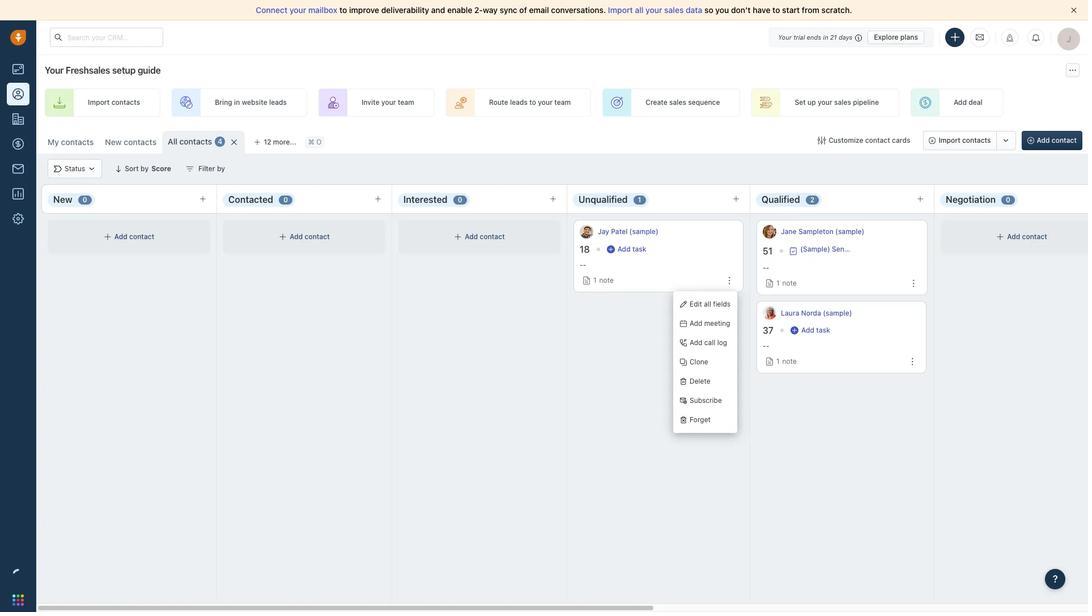 Task type: locate. For each thing, give the bounding box(es) containing it.
by inside button
[[217, 164, 225, 173]]

3 0 from the left
[[458, 196, 462, 204]]

deliverability
[[381, 5, 429, 15]]

of
[[520, 5, 527, 15]]

by for filter
[[217, 164, 225, 173]]

forget
[[690, 416, 711, 424]]

trial
[[794, 33, 805, 41]]

contacts right the my at left top
[[61, 137, 94, 147]]

leads right route
[[510, 98, 528, 107]]

1 vertical spatial task
[[817, 326, 831, 335]]

1 vertical spatial in
[[234, 98, 240, 107]]

contacts
[[111, 98, 140, 107], [963, 136, 991, 145], [180, 137, 212, 146], [61, 137, 94, 147], [124, 137, 157, 147]]

1 vertical spatial your
[[45, 65, 64, 75]]

0 vertical spatial in
[[823, 33, 829, 41]]

contacts down deal
[[963, 136, 991, 145]]

import down your freshsales setup guide
[[88, 98, 110, 107]]

sales left pipeline
[[835, 98, 852, 107]]

12 more... button
[[248, 134, 303, 150]]

create
[[646, 98, 668, 107]]

0 vertical spatial add task
[[618, 245, 647, 253]]

0 right 'interested'
[[458, 196, 462, 204]]

sales inside create sales sequence link
[[670, 98, 687, 107]]

import down add deal link
[[939, 136, 961, 145]]

your for your trial ends in 21 days
[[779, 33, 792, 41]]

j image
[[763, 225, 777, 239]]

1 horizontal spatial task
[[817, 326, 831, 335]]

data
[[686, 5, 703, 15]]

0 for new
[[83, 196, 87, 204]]

1 down the l image
[[777, 357, 780, 366]]

1 vertical spatial import
[[88, 98, 110, 107]]

freshworks switcher image
[[12, 595, 24, 606]]

note up laura
[[783, 279, 797, 288]]

by right filter
[[217, 164, 225, 173]]

new down import contacts "link"
[[105, 137, 122, 147]]

0 horizontal spatial task
[[633, 245, 647, 253]]

1 note up laura
[[777, 279, 797, 288]]

container_wx8msf4aqz5i3rn1 image inside filter by button
[[186, 165, 194, 173]]

1 note down laura
[[777, 357, 797, 366]]

-- down 18
[[580, 261, 586, 269]]

1 horizontal spatial new
[[105, 137, 122, 147]]

close image
[[1072, 7, 1077, 13]]

leads right the website
[[269, 98, 287, 107]]

your inside route leads to your team link
[[538, 98, 553, 107]]

import contacts inside import contacts button
[[939, 136, 991, 145]]

guide
[[138, 65, 161, 75]]

connect your mailbox to improve deliverability and enable 2-way sync of email conversations. import all your sales data so you don't have to start from scratch.
[[256, 5, 853, 15]]

menu
[[674, 291, 738, 433]]

note
[[600, 276, 614, 285], [783, 279, 797, 288], [783, 357, 797, 366]]

1 horizontal spatial team
[[555, 98, 571, 107]]

1 0 from the left
[[83, 196, 87, 204]]

--
[[580, 261, 586, 269], [763, 264, 770, 272], [763, 342, 770, 350]]

import inside button
[[939, 136, 961, 145]]

your right up
[[818, 98, 833, 107]]

what's new image
[[1006, 34, 1014, 42]]

0 horizontal spatial new
[[53, 195, 72, 205]]

import for import contacts "link"
[[88, 98, 110, 107]]

add contact inside button
[[1037, 136, 1077, 145]]

import inside "link"
[[88, 98, 110, 107]]

0 right contacted
[[284, 196, 288, 204]]

note down laura
[[783, 357, 797, 366]]

all right edit
[[704, 300, 712, 309]]

my contacts button
[[42, 131, 99, 154], [48, 137, 94, 147]]

fields
[[713, 300, 731, 309]]

2 by from the left
[[217, 164, 225, 173]]

(sample) right the sampleton
[[836, 228, 865, 236]]

task down jay patel (sample) link
[[633, 245, 647, 253]]

your right invite
[[382, 98, 396, 107]]

(sample) right norda at the right of the page
[[823, 309, 852, 317]]

0 horizontal spatial import
[[88, 98, 110, 107]]

route leads to your team link
[[446, 88, 591, 117]]

0 vertical spatial import
[[608, 5, 633, 15]]

create sales sequence link
[[603, 88, 741, 117]]

add task down jay patel (sample) link
[[618, 245, 647, 253]]

contacts up sort by score
[[124, 137, 157, 147]]

note down jay
[[600, 276, 614, 285]]

customize contact cards button
[[811, 131, 918, 150]]

explore plans
[[874, 33, 919, 41]]

new
[[105, 137, 122, 147], [53, 195, 72, 205]]

4 0 from the left
[[1006, 196, 1011, 204]]

set up your sales pipeline link
[[752, 88, 900, 117]]

1 note down jay
[[594, 276, 614, 285]]

contacts down 'setup'
[[111, 98, 140, 107]]

l image
[[763, 306, 777, 320]]

connect your mailbox link
[[256, 5, 340, 15]]

add task for 18
[[618, 245, 647, 253]]

by
[[141, 164, 149, 173], [217, 164, 225, 173]]

add contact for interested
[[465, 233, 505, 241]]

all left data
[[635, 5, 644, 15]]

0 vertical spatial your
[[779, 33, 792, 41]]

1 note
[[594, 276, 614, 285], [777, 279, 797, 288], [777, 357, 797, 366]]

0 right negotiation
[[1006, 196, 1011, 204]]

add inside 'add contact' button
[[1037, 136, 1050, 145]]

send email image
[[976, 32, 984, 42]]

1 note for 18
[[594, 276, 614, 285]]

your freshsales setup guide
[[45, 65, 161, 75]]

contacts inside button
[[963, 136, 991, 145]]

-- for 37
[[763, 342, 770, 350]]

add meeting
[[690, 319, 731, 328]]

import for import contacts button
[[939, 136, 961, 145]]

to right route
[[530, 98, 536, 107]]

1 horizontal spatial by
[[217, 164, 225, 173]]

0 horizontal spatial team
[[398, 98, 414, 107]]

0 horizontal spatial by
[[141, 164, 149, 173]]

2 vertical spatial import
[[939, 136, 961, 145]]

log
[[718, 339, 728, 347]]

0 horizontal spatial all
[[635, 5, 644, 15]]

note for 51
[[783, 279, 797, 288]]

container_wx8msf4aqz5i3rn1 image
[[818, 137, 826, 145], [186, 165, 194, 173], [279, 233, 287, 241], [997, 233, 1005, 241], [607, 246, 615, 253]]

contact
[[866, 136, 891, 145], [1052, 136, 1077, 145], [129, 233, 154, 241], [305, 233, 330, 241], [480, 233, 505, 241], [1023, 233, 1048, 241]]

1 horizontal spatial import contacts
[[939, 136, 991, 145]]

customize
[[829, 136, 864, 145]]

1 vertical spatial import contacts
[[939, 136, 991, 145]]

bring
[[215, 98, 232, 107]]

1 horizontal spatial import
[[608, 5, 633, 15]]

0 vertical spatial new
[[105, 137, 122, 147]]

import contacts down 'add deal'
[[939, 136, 991, 145]]

-- for 18
[[580, 261, 586, 269]]

2 horizontal spatial import
[[939, 136, 961, 145]]

new down status dropdown button
[[53, 195, 72, 205]]

1 note for 51
[[777, 279, 797, 288]]

sort by score
[[125, 164, 171, 173]]

1 horizontal spatial your
[[779, 33, 792, 41]]

add task
[[618, 245, 647, 253], [802, 326, 831, 335]]

connect
[[256, 5, 288, 15]]

import contacts link
[[45, 88, 161, 117]]

1 vertical spatial add task
[[802, 326, 831, 335]]

menu containing edit all fields
[[674, 291, 738, 433]]

your for your freshsales setup guide
[[45, 65, 64, 75]]

1 horizontal spatial to
[[530, 98, 536, 107]]

container_wx8msf4aqz5i3rn1 image inside customize contact cards button
[[818, 137, 826, 145]]

your
[[779, 33, 792, 41], [45, 65, 64, 75]]

way
[[483, 5, 498, 15]]

note for 37
[[783, 357, 797, 366]]

import
[[608, 5, 633, 15], [88, 98, 110, 107], [939, 136, 961, 145]]

import contacts inside import contacts "link"
[[88, 98, 140, 107]]

0 down status dropdown button
[[83, 196, 87, 204]]

mailbox
[[308, 5, 338, 15]]

1 down j image on the right of page
[[594, 276, 597, 285]]

-- down 51
[[763, 264, 770, 272]]

sales right create
[[670, 98, 687, 107]]

(sample)
[[630, 228, 659, 236], [836, 228, 865, 236], [823, 309, 852, 317]]

1 horizontal spatial all
[[704, 300, 712, 309]]

1 vertical spatial new
[[53, 195, 72, 205]]

(sample) right patel
[[630, 228, 659, 236]]

0 horizontal spatial your
[[45, 65, 64, 75]]

jane
[[781, 228, 797, 236]]

status
[[65, 165, 85, 173]]

0 horizontal spatial leads
[[269, 98, 287, 107]]

0 horizontal spatial in
[[234, 98, 240, 107]]

your inside invite your team link
[[382, 98, 396, 107]]

your
[[290, 5, 306, 15], [646, 5, 663, 15], [382, 98, 396, 107], [538, 98, 553, 107], [818, 98, 833, 107]]

my contacts
[[48, 137, 94, 147]]

import contacts
[[88, 98, 140, 107], [939, 136, 991, 145]]

have
[[753, 5, 771, 15]]

1 horizontal spatial leads
[[510, 98, 528, 107]]

score
[[151, 164, 171, 173]]

to
[[340, 5, 347, 15], [773, 5, 780, 15], [530, 98, 536, 107]]

1 up the l image
[[777, 279, 780, 288]]

your left trial
[[779, 33, 792, 41]]

18
[[580, 244, 590, 255]]

bring in website leads link
[[172, 88, 307, 117]]

filter
[[198, 164, 215, 173]]

import contacts down 'setup'
[[88, 98, 140, 107]]

add task down laura norda (sample) link at the right bottom of the page
[[802, 326, 831, 335]]

0 vertical spatial import contacts
[[88, 98, 140, 107]]

plans
[[901, 33, 919, 41]]

your left freshsales
[[45, 65, 64, 75]]

add
[[954, 98, 967, 107], [1037, 136, 1050, 145], [114, 233, 127, 241], [290, 233, 303, 241], [465, 233, 478, 241], [1008, 233, 1021, 241], [618, 245, 631, 253], [690, 319, 703, 328], [802, 326, 815, 335], [690, 339, 703, 347]]

task
[[633, 245, 647, 253], [817, 326, 831, 335]]

0 horizontal spatial add task
[[618, 245, 647, 253]]

-- down 37
[[763, 342, 770, 350]]

don't
[[731, 5, 751, 15]]

route
[[489, 98, 508, 107]]

task for 37
[[817, 326, 831, 335]]

0
[[83, 196, 87, 204], [284, 196, 288, 204], [458, 196, 462, 204], [1006, 196, 1011, 204]]

1 by from the left
[[141, 164, 149, 173]]

customize contact cards
[[829, 136, 911, 145]]

add deal
[[954, 98, 983, 107]]

in left 21
[[823, 33, 829, 41]]

in right bring
[[234, 98, 240, 107]]

team
[[398, 98, 414, 107], [555, 98, 571, 107]]

container_wx8msf4aqz5i3rn1 image
[[54, 165, 62, 173], [88, 165, 96, 173], [104, 233, 112, 241], [454, 233, 462, 241], [790, 247, 798, 255], [791, 327, 799, 335]]

37
[[763, 326, 774, 336]]

in
[[823, 33, 829, 41], [234, 98, 240, 107]]

new contacts button
[[99, 131, 162, 154], [105, 137, 157, 147]]

add contact
[[1037, 136, 1077, 145], [114, 233, 154, 241], [290, 233, 330, 241], [465, 233, 505, 241], [1008, 233, 1048, 241]]

from
[[802, 5, 820, 15]]

explore
[[874, 33, 899, 41]]

to left start
[[773, 5, 780, 15]]

2 0 from the left
[[284, 196, 288, 204]]

add contact for new
[[114, 233, 154, 241]]

your trial ends in 21 days
[[779, 33, 853, 41]]

1 for 18
[[594, 276, 597, 285]]

0 horizontal spatial import contacts
[[88, 98, 140, 107]]

subscribe
[[690, 397, 722, 405]]

import contacts for import contacts "link"
[[88, 98, 140, 107]]

by right "sort"
[[141, 164, 149, 173]]

your right route
[[538, 98, 553, 107]]

import right conversations.
[[608, 5, 633, 15]]

1 horizontal spatial add task
[[802, 326, 831, 335]]

add deal link
[[911, 88, 1003, 117]]

0 vertical spatial task
[[633, 245, 647, 253]]

task down laura norda (sample) link at the right bottom of the page
[[817, 326, 831, 335]]

to right mailbox
[[340, 5, 347, 15]]



Task type: vqa. For each thing, say whether or not it's contained in the screenshot.
all contacts 4
yes



Task type: describe. For each thing, give the bounding box(es) containing it.
⌘ o
[[308, 138, 322, 147]]

contacts right all
[[180, 137, 212, 146]]

sales inside set up your sales pipeline link
[[835, 98, 852, 107]]

so
[[705, 5, 714, 15]]

all contacts 4
[[168, 137, 222, 146]]

jay
[[598, 228, 610, 236]]

ends
[[807, 33, 822, 41]]

norda
[[802, 309, 822, 317]]

deal
[[969, 98, 983, 107]]

all contacts link
[[168, 136, 212, 147]]

1 horizontal spatial in
[[823, 33, 829, 41]]

contacts inside "link"
[[111, 98, 140, 107]]

your inside set up your sales pipeline link
[[818, 98, 833, 107]]

1 for 51
[[777, 279, 780, 288]]

-- for 51
[[763, 264, 770, 272]]

qualified
[[762, 195, 800, 205]]

j image
[[580, 225, 594, 239]]

4
[[218, 137, 222, 146]]

unqualified
[[579, 195, 628, 205]]

bring in website leads
[[215, 98, 287, 107]]

enable
[[447, 5, 473, 15]]

laura norda (sample) link
[[781, 308, 852, 318]]

sync
[[500, 5, 518, 15]]

and
[[431, 5, 445, 15]]

0 for contacted
[[284, 196, 288, 204]]

invite your team link
[[319, 88, 435, 117]]

website
[[242, 98, 267, 107]]

add contact for contacted
[[290, 233, 330, 241]]

by for sort
[[141, 164, 149, 173]]

2 leads from the left
[[510, 98, 528, 107]]

route leads to your team
[[489, 98, 571, 107]]

new for new contacts
[[105, 137, 122, 147]]

explore plans link
[[868, 30, 925, 44]]

your left data
[[646, 5, 663, 15]]

to inside route leads to your team link
[[530, 98, 536, 107]]

improve
[[349, 5, 379, 15]]

import contacts for import contacts button
[[939, 136, 991, 145]]

Search your CRM... text field
[[50, 28, 163, 47]]

all
[[168, 137, 177, 146]]

⌘
[[308, 138, 315, 147]]

laura norda (sample)
[[781, 309, 852, 317]]

import contacts button
[[924, 131, 997, 150]]

sales left data
[[665, 5, 684, 15]]

2-
[[475, 5, 483, 15]]

scratch.
[[822, 5, 853, 15]]

invite your team
[[362, 98, 414, 107]]

new for new
[[53, 195, 72, 205]]

my
[[48, 137, 59, 147]]

you
[[716, 5, 729, 15]]

up
[[808, 98, 816, 107]]

start
[[783, 5, 800, 15]]

21
[[831, 33, 837, 41]]

0 for interested
[[458, 196, 462, 204]]

o
[[316, 138, 322, 147]]

freshsales
[[66, 65, 110, 75]]

invite
[[362, 98, 380, 107]]

import all your sales data link
[[608, 5, 705, 15]]

call
[[705, 339, 716, 347]]

jay patel (sample) link
[[598, 227, 659, 237]]

1 note for 37
[[777, 357, 797, 366]]

edit
[[690, 300, 702, 309]]

delete
[[690, 377, 711, 386]]

51
[[763, 246, 773, 256]]

cards
[[893, 136, 911, 145]]

1 leads from the left
[[269, 98, 287, 107]]

set up your sales pipeline
[[795, 98, 879, 107]]

interested
[[404, 195, 448, 205]]

new contacts
[[105, 137, 157, 147]]

jane sampleton (sample)
[[781, 228, 865, 236]]

laura
[[781, 309, 800, 317]]

1 up jay patel (sample)
[[638, 196, 642, 204]]

patel
[[611, 228, 628, 236]]

(sample) for qualified
[[836, 228, 865, 236]]

your left mailbox
[[290, 5, 306, 15]]

add inside add deal link
[[954, 98, 967, 107]]

email
[[529, 5, 549, 15]]

sort
[[125, 164, 139, 173]]

12 more...
[[264, 138, 296, 146]]

conversations.
[[551, 5, 606, 15]]

2
[[811, 196, 815, 204]]

1 vertical spatial all
[[704, 300, 712, 309]]

(sample) for unqualified
[[630, 228, 659, 236]]

filter by
[[198, 164, 225, 173]]

1 team from the left
[[398, 98, 414, 107]]

2 horizontal spatial to
[[773, 5, 780, 15]]

note for 18
[[600, 276, 614, 285]]

days
[[839, 33, 853, 41]]

task for 18
[[633, 245, 647, 253]]

clone
[[690, 358, 709, 367]]

import contacts group
[[924, 131, 1016, 150]]

jane sampleton (sample) link
[[781, 227, 865, 237]]

add call log
[[690, 339, 728, 347]]

2 team from the left
[[555, 98, 571, 107]]

add task for 37
[[802, 326, 831, 335]]

1 for 37
[[777, 357, 780, 366]]

sequence
[[688, 98, 720, 107]]

setup
[[112, 65, 136, 75]]

0 for negotiation
[[1006, 196, 1011, 204]]

0 vertical spatial all
[[635, 5, 644, 15]]

filter by button
[[179, 159, 232, 179]]

status button
[[48, 159, 102, 179]]

set
[[795, 98, 806, 107]]

add contact button
[[1022, 131, 1083, 150]]

12
[[264, 138, 271, 146]]

0 horizontal spatial to
[[340, 5, 347, 15]]



